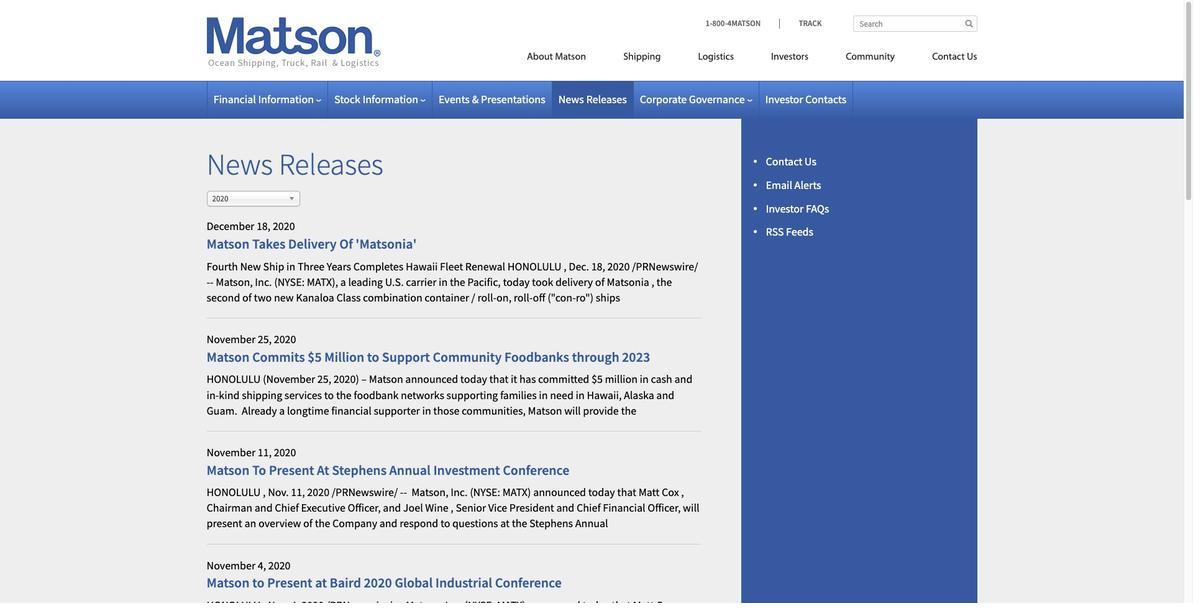 Task type: describe. For each thing, give the bounding box(es) containing it.
inc. inside the fourth new ship in three years completes hawaii fleet renewal honolulu , dec. 18, 2020 /prnewswire/ -- matson, inc. (nyse: matx), a leading u.s. carrier in the pacific, today took delivery of matsonia , the second of two new kanaloa class combination container / roll-on, roll-off ("con-ro") ships
[[255, 275, 272, 289]]

matson image
[[207, 17, 381, 68]]

$5 inside november 25, 2020 matson commits $5 million to support community foodbanks through 2023
[[308, 348, 322, 366]]

and left joel
[[383, 501, 401, 515]]

in up container
[[439, 275, 448, 289]]

will inside honolulu , nov. 11, 2020 /prnewswire/ --  matson, inc. (nyse: matx) announced today that matt cox , chairman and chief executive officer, and joel wine , senior vice president and chief financial officer, will present an overview of the company and respond to questions at the stephens annual
[[683, 501, 700, 515]]

matson takes delivery of 'matsonia' link
[[207, 235, 417, 253]]

/
[[472, 290, 476, 305]]

'matsonia'
[[356, 235, 417, 253]]

0 vertical spatial financial
[[214, 92, 256, 106]]

support
[[382, 348, 430, 366]]

overview
[[259, 516, 301, 531]]

million
[[325, 348, 365, 366]]

communities,
[[462, 403, 526, 418]]

search image
[[966, 19, 973, 27]]

a inside honolulu (november 25, 2020) – matson announced today that it has committed $5 million in cash and in-kind shipping services to the foodbank networks supporting families in need in hawaii, alaska and guam.  already a longtime financial supporter in those communities, matson will provide the
[[279, 403, 285, 418]]

pacific, today
[[468, 275, 530, 289]]

took
[[532, 275, 554, 289]]

three
[[298, 259, 325, 273]]

/prnewswire/ inside honolulu , nov. 11, 2020 /prnewswire/ --  matson, inc. (nyse: matx) announced today that matt cox , chairman and chief executive officer, and joel wine , senior vice president and chief financial officer, will present an overview of the company and respond to questions at the stephens annual
[[332, 485, 398, 499]]

0 vertical spatial releases
[[587, 92, 627, 106]]

in right 'need'
[[576, 388, 585, 402]]

about matson link
[[509, 46, 605, 72]]

1 vertical spatial contact
[[766, 154, 803, 169]]

2020 right '4,'
[[268, 558, 291, 572]]

the down alaska
[[621, 403, 637, 418]]

information for financial information
[[258, 92, 314, 106]]

, left nov.
[[263, 485, 266, 499]]

fourth new ship in three years completes hawaii fleet renewal honolulu , dec. 18, 2020 /prnewswire/ -- matson, inc. (nyse: matx), a leading u.s. carrier in the pacific, today took delivery of matsonia , the second of two new kanaloa class combination container / roll-on, roll-off ("con-ro") ships
[[207, 259, 699, 305]]

/prnewswire/ inside the fourth new ship in three years completes hawaii fleet renewal honolulu , dec. 18, 2020 /prnewswire/ -- matson, inc. (nyse: matx), a leading u.s. carrier in the pacific, today took delivery of matsonia , the second of two new kanaloa class combination container / roll-on, roll-off ("con-ro") ships
[[632, 259, 699, 273]]

1-800-4matson
[[706, 18, 761, 29]]

25, inside honolulu (november 25, 2020) – matson announced today that it has committed $5 million in cash and in-kind shipping services to the foodbank networks supporting families in need in hawaii, alaska and guam.  already a longtime financial supporter in those communities, matson will provide the
[[318, 372, 332, 386]]

president
[[510, 501, 555, 515]]

honolulu for matson to present at stephens annual investment conference
[[207, 485, 261, 499]]

in right ship
[[287, 259, 296, 273]]

at inside honolulu , nov. 11, 2020 /prnewswire/ --  matson, inc. (nyse: matx) announced today that matt cox , chairman and chief executive officer, and joel wine , senior vice president and chief financial officer, will present an overview of the company and respond to questions at the stephens annual
[[501, 516, 510, 531]]

vice
[[489, 501, 508, 515]]

financial
[[332, 403, 372, 418]]

1-
[[706, 18, 713, 29]]

new
[[274, 290, 294, 305]]

a inside the fourth new ship in three years completes hawaii fleet renewal honolulu , dec. 18, 2020 /prnewswire/ -- matson, inc. (nyse: matx), a leading u.s. carrier in the pacific, today took delivery of matsonia , the second of two new kanaloa class combination container / roll-on, roll-off ("con-ro") ships
[[341, 275, 346, 289]]

track link
[[780, 18, 822, 29]]

longtime
[[287, 403, 329, 418]]

guam.
[[207, 403, 237, 418]]

chairman
[[207, 501, 253, 515]]

, right cox
[[682, 485, 685, 499]]

services
[[285, 388, 322, 402]]

at inside november 4, 2020 matson to present at baird 2020 global industrial conference
[[315, 574, 327, 592]]

renewal
[[466, 259, 506, 273]]

1 officer, from the left
[[348, 501, 381, 515]]

corporate governance
[[640, 92, 745, 106]]

november 11, 2020 matson to present at stephens annual investment conference
[[207, 445, 570, 479]]

of inside honolulu , nov. 11, 2020 /prnewswire/ --  matson, inc. (nyse: matx) announced today that matt cox , chairman and chief executive officer, and joel wine , senior vice president and chief financial officer, will present an overview of the company and respond to questions at the stephens annual
[[303, 516, 313, 531]]

in down 'networks' in the bottom of the page
[[422, 403, 431, 418]]

those
[[434, 403, 460, 418]]

stephens inside honolulu , nov. 11, 2020 /prnewswire/ --  matson, inc. (nyse: matx) announced today that matt cox , chairman and chief executive officer, and joel wine , senior vice president and chief financial officer, will present an overview of the company and respond to questions at the stephens annual
[[530, 516, 573, 531]]

matson, inside honolulu , nov. 11, 2020 /prnewswire/ --  matson, inc. (nyse: matx) announced today that matt cox , chairman and chief executive officer, and joel wine , senior vice president and chief financial officer, will present an overview of the company and respond to questions at the stephens annual
[[412, 485, 449, 499]]

in up alaska
[[640, 372, 649, 386]]

stock information link
[[335, 92, 426, 106]]

2020 inside november 25, 2020 matson commits $5 million to support community foodbanks through 2023
[[274, 332, 296, 346]]

honolulu inside the fourth new ship in three years completes hawaii fleet renewal honolulu , dec. 18, 2020 /prnewswire/ -- matson, inc. (nyse: matx), a leading u.s. carrier in the pacific, today took delivery of matsonia , the second of two new kanaloa class combination container / roll-on, roll-off ("con-ro") ships
[[508, 259, 562, 273]]

1 chief from the left
[[275, 501, 299, 515]]

2020)
[[334, 372, 359, 386]]

million
[[605, 372, 638, 386]]

cash
[[651, 372, 673, 386]]

in left 'need'
[[539, 388, 548, 402]]

("con-
[[548, 290, 576, 305]]

0 horizontal spatial contact us link
[[766, 154, 817, 169]]

18, inside the fourth new ship in three years completes hawaii fleet renewal honolulu , dec. 18, 2020 /prnewswire/ -- matson, inc. (nyse: matx), a leading u.s. carrier in the pacific, today took delivery of matsonia , the second of two new kanaloa class combination container / roll-on, roll-off ("con-ro") ships
[[592, 259, 606, 273]]

joel
[[403, 501, 423, 515]]

rss feeds link
[[766, 225, 814, 239]]

community link
[[828, 46, 914, 72]]

provide
[[583, 403, 619, 418]]

off
[[533, 290, 546, 305]]

the down president
[[512, 516, 528, 531]]

financial information link
[[214, 92, 321, 106]]

global
[[395, 574, 433, 592]]

events
[[439, 92, 470, 106]]

conference inside november 11, 2020 matson to present at stephens annual investment conference
[[503, 461, 570, 479]]

and right cash
[[675, 372, 693, 386]]

hawaii
[[406, 259, 438, 273]]

logistics
[[699, 52, 734, 62]]

to inside november 4, 2020 matson to present at baird 2020 global industrial conference
[[252, 574, 265, 592]]

on,
[[497, 290, 512, 305]]

about
[[527, 52, 553, 62]]

need
[[550, 388, 574, 402]]

1 horizontal spatial news
[[559, 92, 584, 106]]

$5 inside honolulu (november 25, 2020) – matson announced today that it has committed $5 million in cash and in-kind shipping services to the foodbank networks supporting families in need in hawaii, alaska and guam.  already a longtime financial supporter in those communities, matson will provide the
[[592, 372, 603, 386]]

respond
[[400, 516, 439, 531]]

2020 inside november 11, 2020 matson to present at stephens annual investment conference
[[274, 445, 296, 459]]

corporate
[[640, 92, 687, 106]]

contacts
[[806, 92, 847, 106]]

class
[[337, 290, 361, 305]]

1-800-4matson link
[[706, 18, 780, 29]]

annual inside november 11, 2020 matson to present at stephens annual investment conference
[[390, 461, 431, 479]]

present
[[207, 516, 242, 531]]

kind
[[219, 388, 240, 402]]

0 horizontal spatial of
[[242, 290, 252, 305]]

25, inside november 25, 2020 matson commits $5 million to support community foodbanks through 2023
[[258, 332, 272, 346]]

matson inside november 25, 2020 matson commits $5 million to support community foodbanks through 2023
[[207, 348, 250, 366]]

investor for investor faqs
[[766, 201, 804, 216]]

present for at
[[269, 461, 314, 479]]

to
[[252, 461, 266, 479]]

baird
[[330, 574, 361, 592]]

2020 up december
[[212, 193, 228, 204]]

and down cash
[[657, 388, 675, 402]]

4,
[[258, 558, 266, 572]]

corporate governance link
[[640, 92, 753, 106]]

industrial
[[436, 574, 493, 592]]

commits
[[252, 348, 305, 366]]

800-
[[713, 18, 728, 29]]

today inside honolulu (november 25, 2020) – matson announced today that it has committed $5 million in cash and in-kind shipping services to the foodbank networks supporting families in need in hawaii, alaska and guam.  already a longtime financial supporter in those communities, matson will provide the
[[461, 372, 487, 386]]

1 vertical spatial news releases
[[207, 146, 384, 183]]

combination
[[363, 290, 423, 305]]

today inside honolulu , nov. 11, 2020 /prnewswire/ --  matson, inc. (nyse: matx) announced today that matt cox , chairman and chief executive officer, and joel wine , senior vice president and chief financial officer, will present an overview of the company and respond to questions at the stephens annual
[[589, 485, 615, 499]]

alerts
[[795, 178, 822, 192]]

(nyse: matx),
[[274, 275, 338, 289]]

to inside honolulu (november 25, 2020) – matson announced today that it has committed $5 million in cash and in-kind shipping services to the foodbank networks supporting families in need in hawaii, alaska and guam.  already a longtime financial supporter in those communities, matson will provide the
[[324, 388, 334, 402]]

stock
[[335, 92, 361, 106]]

new
[[240, 259, 261, 273]]

committed
[[538, 372, 590, 386]]

logistics link
[[680, 46, 753, 72]]

honolulu , nov. 11, 2020 /prnewswire/ --  matson, inc. (nyse: matx) announced today that matt cox , chairman and chief executive officer, and joel wine , senior vice president and chief financial officer, will present an overview of the company and respond to questions at the stephens annual
[[207, 485, 700, 531]]

community inside november 25, 2020 matson commits $5 million to support community foodbanks through 2023
[[433, 348, 502, 366]]

honolulu for matson commits $5 million to support community foodbanks through 2023
[[207, 372, 261, 386]]

an
[[245, 516, 256, 531]]

questions
[[453, 516, 498, 531]]

investor faqs link
[[766, 201, 830, 216]]

delivery
[[556, 275, 593, 289]]

governance
[[689, 92, 745, 106]]

wine
[[426, 501, 449, 515]]

dec.
[[569, 259, 589, 273]]

18, inside december 18, 2020 matson takes delivery of 'matsonia'
[[257, 219, 271, 233]]

ship
[[263, 259, 284, 273]]

2020 right baird
[[364, 574, 392, 592]]

matson inside november 11, 2020 matson to present at stephens annual investment conference
[[207, 461, 250, 479]]

news releases link
[[559, 92, 627, 106]]

present for at
[[267, 574, 313, 592]]

matson inside top menu navigation
[[555, 52, 586, 62]]

investor contacts link
[[766, 92, 847, 106]]

events & presentations link
[[439, 92, 546, 106]]

matson inside november 4, 2020 matson to present at baird 2020 global industrial conference
[[207, 574, 250, 592]]

years
[[327, 259, 351, 273]]



Task type: locate. For each thing, give the bounding box(es) containing it.
0 vertical spatial inc.
[[255, 275, 272, 289]]

1 vertical spatial annual
[[576, 516, 609, 531]]

0 horizontal spatial chief
[[275, 501, 299, 515]]

honolulu inside honolulu , nov. 11, 2020 /prnewswire/ --  matson, inc. (nyse: matx) announced today that matt cox , chairman and chief executive officer, and joel wine , senior vice president and chief financial officer, will present an overview of the company and respond to questions at the stephens annual
[[207, 485, 261, 499]]

2 roll- from the left
[[514, 290, 533, 305]]

matson, up 'wine'
[[412, 485, 449, 499]]

–
[[362, 372, 367, 386]]

honolulu
[[508, 259, 562, 273], [207, 372, 261, 386], [207, 485, 261, 499]]

officer, up the company
[[348, 501, 381, 515]]

of left the "two"
[[242, 290, 252, 305]]

community inside top menu navigation
[[846, 52, 895, 62]]

0 horizontal spatial today
[[461, 372, 487, 386]]

information down matson 'image'
[[258, 92, 314, 106]]

november left '4,'
[[207, 558, 256, 572]]

community up the supporting
[[433, 348, 502, 366]]

november for to
[[207, 445, 256, 459]]

matson down present
[[207, 574, 250, 592]]

and up an
[[255, 501, 273, 515]]

rss feeds
[[766, 225, 814, 239]]

0 horizontal spatial matson,
[[216, 275, 253, 289]]

fourth
[[207, 259, 238, 273]]

matson down december
[[207, 235, 250, 253]]

1 vertical spatial announced
[[534, 485, 586, 499]]

1 vertical spatial november
[[207, 445, 256, 459]]

investor contacts
[[766, 92, 847, 106]]

0 vertical spatial stephens
[[332, 461, 387, 479]]

, right 'wine'
[[451, 501, 454, 515]]

information for stock information
[[363, 92, 418, 106]]

matson up kind on the bottom of the page
[[207, 348, 250, 366]]

inc. inside honolulu , nov. 11, 2020 /prnewswire/ --  matson, inc. (nyse: matx) announced today that matt cox , chairman and chief executive officer, and joel wine , senior vice president and chief financial officer, will present an overview of the company and respond to questions at the stephens annual
[[451, 485, 468, 499]]

the down fleet
[[450, 275, 466, 289]]

1 vertical spatial contact us
[[766, 154, 817, 169]]

to down 2020)
[[324, 388, 334, 402]]

0 horizontal spatial inc.
[[255, 275, 272, 289]]

0 vertical spatial conference
[[503, 461, 570, 479]]

0 vertical spatial a
[[341, 275, 346, 289]]

that left it
[[490, 372, 509, 386]]

$5 left the million
[[308, 348, 322, 366]]

matson left to
[[207, 461, 250, 479]]

1 horizontal spatial /prnewswire/
[[632, 259, 699, 273]]

matson inside december 18, 2020 matson takes delivery of 'matsonia'
[[207, 235, 250, 253]]

matson, inside the fourth new ship in three years completes hawaii fleet renewal honolulu , dec. 18, 2020 /prnewswire/ -- matson, inc. (nyse: matx), a leading u.s. carrier in the pacific, today took delivery of matsonia , the second of two new kanaloa class combination container / roll-on, roll-off ("con-ro") ships
[[216, 275, 253, 289]]

1 vertical spatial us
[[805, 154, 817, 169]]

the down executive on the bottom of page
[[315, 516, 330, 531]]

will
[[565, 403, 581, 418], [683, 501, 700, 515]]

that inside honolulu (november 25, 2020) – matson announced today that it has committed $5 million in cash and in-kind shipping services to the foodbank networks supporting families in need in hawaii, alaska and guam.  already a longtime financial supporter in those communities, matson will provide the
[[490, 372, 509, 386]]

present inside november 11, 2020 matson to present at stephens annual investment conference
[[269, 461, 314, 479]]

foodbanks
[[505, 348, 570, 366]]

news releases up 2020 link
[[207, 146, 384, 183]]

contact us link up email alerts
[[766, 154, 817, 169]]

0 horizontal spatial stephens
[[332, 461, 387, 479]]

to
[[367, 348, 380, 366], [324, 388, 334, 402], [441, 516, 450, 531], [252, 574, 265, 592]]

0 vertical spatial 25,
[[258, 332, 272, 346]]

2 vertical spatial of
[[303, 516, 313, 531]]

at down the vice
[[501, 516, 510, 531]]

1 horizontal spatial today
[[589, 485, 615, 499]]

executive
[[301, 501, 346, 515]]

us up alerts
[[805, 154, 817, 169]]

the
[[450, 275, 466, 289], [657, 275, 672, 289], [336, 388, 352, 402], [621, 403, 637, 418], [315, 516, 330, 531], [512, 516, 528, 531]]

at left baird
[[315, 574, 327, 592]]

2020 up executive on the bottom of page
[[307, 485, 330, 499]]

1 horizontal spatial at
[[501, 516, 510, 531]]

november down second
[[207, 332, 256, 346]]

0 vertical spatial of
[[596, 275, 605, 289]]

investor for investor contacts
[[766, 92, 804, 106]]

0 horizontal spatial annual
[[390, 461, 431, 479]]

stephens right at
[[332, 461, 387, 479]]

container
[[425, 290, 469, 305]]

/prnewswire/ down "matson to present at stephens annual investment conference" link
[[332, 485, 398, 499]]

conference inside november 4, 2020 matson to present at baird 2020 global industrial conference
[[495, 574, 562, 592]]

information right "stock"
[[363, 92, 418, 106]]

0 horizontal spatial contact
[[766, 154, 803, 169]]

present left baird
[[267, 574, 313, 592]]

2020 up takes
[[273, 219, 295, 233]]

0 vertical spatial /prnewswire/
[[632, 259, 699, 273]]

0 horizontal spatial officer,
[[348, 501, 381, 515]]

matson,
[[216, 275, 253, 289], [412, 485, 449, 499]]

0 horizontal spatial at
[[315, 574, 327, 592]]

18, right "dec."
[[592, 259, 606, 273]]

to inside november 25, 2020 matson commits $5 million to support community foodbanks through 2023
[[367, 348, 380, 366]]

11, right nov.
[[291, 485, 305, 499]]

kanaloa
[[296, 290, 334, 305]]

contact us down the search image
[[933, 52, 978, 62]]

of down executive on the bottom of page
[[303, 516, 313, 531]]

email alerts link
[[766, 178, 822, 192]]

through
[[572, 348, 620, 366]]

0 horizontal spatial will
[[565, 403, 581, 418]]

community down the search search field
[[846, 52, 895, 62]]

1 horizontal spatial that
[[618, 485, 637, 499]]

announced inside honolulu , nov. 11, 2020 /prnewswire/ --  matson, inc. (nyse: matx) announced today that matt cox , chairman and chief executive officer, and joel wine , senior vice president and chief financial officer, will present an overview of the company and respond to questions at the stephens annual
[[534, 485, 586, 499]]

a down years
[[341, 275, 346, 289]]

0 horizontal spatial news
[[207, 146, 273, 183]]

0 vertical spatial $5
[[308, 348, 322, 366]]

annual inside honolulu , nov. 11, 2020 /prnewswire/ --  matson, inc. (nyse: matx) announced today that matt cox , chairman and chief executive officer, and joel wine , senior vice president and chief financial officer, will present an overview of the company and respond to questions at the stephens annual
[[576, 516, 609, 531]]

will inside honolulu (november 25, 2020) – matson announced today that it has committed $5 million in cash and in-kind shipping services to the foodbank networks supporting families in need in hawaii, alaska and guam.  already a longtime financial supporter in those communities, matson will provide the
[[565, 403, 581, 418]]

news releases down about matson link
[[559, 92, 627, 106]]

1 horizontal spatial will
[[683, 501, 700, 515]]

matt
[[639, 485, 660, 499]]

november inside november 11, 2020 matson to present at stephens annual investment conference
[[207, 445, 256, 459]]

and right president
[[557, 501, 575, 515]]

0 vertical spatial that
[[490, 372, 509, 386]]

and left "respond"
[[380, 516, 398, 531]]

inc. up the "two"
[[255, 275, 272, 289]]

1 horizontal spatial 18,
[[592, 259, 606, 273]]

in
[[287, 259, 296, 273], [439, 275, 448, 289], [640, 372, 649, 386], [539, 388, 548, 402], [576, 388, 585, 402], [422, 403, 431, 418]]

1 vertical spatial financial
[[603, 501, 646, 515]]

contact
[[933, 52, 965, 62], [766, 154, 803, 169]]

november up to
[[207, 445, 256, 459]]

matsonia
[[607, 275, 650, 289]]

second
[[207, 290, 240, 305]]

/prnewswire/ up the matsonia
[[632, 259, 699, 273]]

1 information from the left
[[258, 92, 314, 106]]

contact inside top menu navigation
[[933, 52, 965, 62]]

takes
[[252, 235, 286, 253]]

us inside top menu navigation
[[967, 52, 978, 62]]

11, inside honolulu , nov. 11, 2020 /prnewswire/ --  matson, inc. (nyse: matx) announced today that matt cox , chairman and chief executive officer, and joel wine , senior vice president and chief financial officer, will present an overview of the company and respond to questions at the stephens annual
[[291, 485, 305, 499]]

2 chief from the left
[[577, 501, 601, 515]]

roll- right on,
[[514, 290, 533, 305]]

1 vertical spatial conference
[[495, 574, 562, 592]]

1 horizontal spatial 11,
[[291, 485, 305, 499]]

2 vertical spatial honolulu
[[207, 485, 261, 499]]

1 vertical spatial /prnewswire/
[[332, 485, 398, 499]]

honolulu up took
[[508, 259, 562, 273]]

news up 2020 link
[[207, 146, 273, 183]]

today
[[461, 372, 487, 386], [589, 485, 615, 499]]

matx)
[[503, 485, 531, 499]]

0 vertical spatial 11,
[[258, 445, 272, 459]]

november inside november 25, 2020 matson commits $5 million to support community foodbanks through 2023
[[207, 332, 256, 346]]

0 vertical spatial 18,
[[257, 219, 271, 233]]

0 horizontal spatial us
[[805, 154, 817, 169]]

0 vertical spatial annual
[[390, 461, 431, 479]]

to down '4,'
[[252, 574, 265, 592]]

2 november from the top
[[207, 445, 256, 459]]

1 vertical spatial stephens
[[530, 516, 573, 531]]

company
[[333, 516, 377, 531]]

today left matt
[[589, 485, 615, 499]]

1 vertical spatial will
[[683, 501, 700, 515]]

1 vertical spatial honolulu
[[207, 372, 261, 386]]

25, up commits
[[258, 332, 272, 346]]

1 horizontal spatial contact us link
[[914, 46, 978, 72]]

0 vertical spatial news releases
[[559, 92, 627, 106]]

1 vertical spatial investor
[[766, 201, 804, 216]]

us down the search image
[[967, 52, 978, 62]]

has
[[520, 372, 536, 386]]

None search field
[[853, 16, 978, 32]]

1 vertical spatial 11,
[[291, 485, 305, 499]]

1 horizontal spatial us
[[967, 52, 978, 62]]

investor up rss feeds link
[[766, 201, 804, 216]]

supporter
[[374, 403, 420, 418]]

1 vertical spatial matson,
[[412, 485, 449, 499]]

november 25, 2020 matson commits $5 million to support community foodbanks through 2023
[[207, 332, 651, 366]]

1 vertical spatial contact us link
[[766, 154, 817, 169]]

0 horizontal spatial $5
[[308, 348, 322, 366]]

11, up to
[[258, 445, 272, 459]]

announced up president
[[534, 485, 586, 499]]

contact us up email alerts
[[766, 154, 817, 169]]

roll- right /
[[478, 290, 497, 305]]

email
[[766, 178, 793, 192]]

1 vertical spatial 18,
[[592, 259, 606, 273]]

2020 link
[[207, 191, 300, 206]]

of
[[340, 235, 353, 253]]

0 horizontal spatial 18,
[[257, 219, 271, 233]]

in-
[[207, 388, 219, 402]]

november for to
[[207, 558, 256, 572]]

chief
[[275, 501, 299, 515], [577, 501, 601, 515]]

2 officer, from the left
[[648, 501, 681, 515]]

and
[[675, 372, 693, 386], [657, 388, 675, 402], [255, 501, 273, 515], [383, 501, 401, 515], [557, 501, 575, 515], [380, 516, 398, 531]]

matson, up second
[[216, 275, 253, 289]]

1 horizontal spatial inc.
[[451, 485, 468, 499]]

chief right president
[[577, 501, 601, 515]]

honolulu inside honolulu (november 25, 2020) – matson announced today that it has committed $5 million in cash and in-kind shipping services to the foodbank networks supporting families in need in hawaii, alaska and guam.  already a longtime financial supporter in those communities, matson will provide the
[[207, 372, 261, 386]]

0 horizontal spatial contact us
[[766, 154, 817, 169]]

news down about matson link
[[559, 92, 584, 106]]

1 vertical spatial releases
[[279, 146, 384, 183]]

1 horizontal spatial financial
[[603, 501, 646, 515]]

financial inside honolulu , nov. 11, 2020 /prnewswire/ --  matson, inc. (nyse: matx) announced today that matt cox , chairman and chief executive officer, and joel wine , senior vice president and chief financial officer, will present an overview of the company and respond to questions at the stephens annual
[[603, 501, 646, 515]]

stephens down president
[[530, 516, 573, 531]]

1 horizontal spatial chief
[[577, 501, 601, 515]]

3 november from the top
[[207, 558, 256, 572]]

0 horizontal spatial financial
[[214, 92, 256, 106]]

0 horizontal spatial community
[[433, 348, 502, 366]]

2020 up commits
[[274, 332, 296, 346]]

1 horizontal spatial $5
[[592, 372, 603, 386]]

investment
[[434, 461, 500, 479]]

2020 inside honolulu , nov. 11, 2020 /prnewswire/ --  matson, inc. (nyse: matx) announced today that matt cox , chairman and chief executive officer, and joel wine , senior vice president and chief financial officer, will present an overview of the company and respond to questions at the stephens annual
[[307, 485, 330, 499]]

1 vertical spatial of
[[242, 290, 252, 305]]

that left matt
[[618, 485, 637, 499]]

a down shipping
[[279, 403, 285, 418]]

inc.
[[255, 275, 272, 289], [451, 485, 468, 499]]

(nyse:
[[470, 485, 501, 499]]

honolulu up chairman
[[207, 485, 261, 499]]

today up the supporting
[[461, 372, 487, 386]]

top menu navigation
[[471, 46, 978, 72]]

shipping link
[[605, 46, 680, 72]]

that
[[490, 372, 509, 386], [618, 485, 637, 499]]

rss
[[766, 225, 784, 239]]

1 vertical spatial at
[[315, 574, 327, 592]]

0 horizontal spatial 25,
[[258, 332, 272, 346]]

inc. up senior
[[451, 485, 468, 499]]

18, up takes
[[257, 219, 271, 233]]

0 horizontal spatial releases
[[279, 146, 384, 183]]

(november
[[263, 372, 315, 386]]

presentations
[[481, 92, 546, 106]]

stephens inside november 11, 2020 matson to present at stephens annual investment conference
[[332, 461, 387, 479]]

Search search field
[[853, 16, 978, 32]]

2023
[[622, 348, 651, 366]]

0 vertical spatial today
[[461, 372, 487, 386]]

, right the matsonia
[[652, 275, 655, 289]]

to inside honolulu , nov. 11, 2020 /prnewswire/ --  matson, inc. (nyse: matx) announced today that matt cox , chairman and chief executive officer, and joel wine , senior vice president and chief financial officer, will present an overview of the company and respond to questions at the stephens annual
[[441, 516, 450, 531]]

2020 up nov.
[[274, 445, 296, 459]]

matson right about
[[555, 52, 586, 62]]

0 vertical spatial at
[[501, 516, 510, 531]]

to right the million
[[367, 348, 380, 366]]

2 vertical spatial november
[[207, 558, 256, 572]]

1 horizontal spatial information
[[363, 92, 418, 106]]

1 horizontal spatial officer,
[[648, 501, 681, 515]]

ships
[[596, 290, 621, 305]]

, left "dec."
[[564, 259, 567, 273]]

1 horizontal spatial of
[[303, 516, 313, 531]]

officer, down cox
[[648, 501, 681, 515]]

1 horizontal spatial community
[[846, 52, 895, 62]]

2020 inside the fourth new ship in three years completes hawaii fleet renewal honolulu , dec. 18, 2020 /prnewswire/ -- matson, inc. (nyse: matx), a leading u.s. carrier in the pacific, today took delivery of matsonia , the second of two new kanaloa class combination container / roll-on, roll-off ("con-ro") ships
[[608, 259, 630, 273]]

investor
[[766, 92, 804, 106], [766, 201, 804, 216]]

investors link
[[753, 46, 828, 72]]

announced inside honolulu (november 25, 2020) – matson announced today that it has committed $5 million in cash and in-kind shipping services to the foodbank networks supporting families in need in hawaii, alaska and guam.  already a longtime financial supporter in those communities, matson will provide the
[[406, 372, 458, 386]]

25, left 2020)
[[318, 372, 332, 386]]

/prnewswire/
[[632, 259, 699, 273], [332, 485, 398, 499]]

email alerts
[[766, 178, 822, 192]]

to down 'wine'
[[441, 516, 450, 531]]

leading u.s. carrier
[[348, 275, 437, 289]]

supporting
[[447, 388, 498, 402]]

2 information from the left
[[363, 92, 418, 106]]

families
[[501, 388, 537, 402]]

honolulu up kind on the bottom of the page
[[207, 372, 261, 386]]

0 vertical spatial contact
[[933, 52, 965, 62]]

1 vertical spatial today
[[589, 485, 615, 499]]

stock information
[[335, 92, 418, 106]]

0 vertical spatial honolulu
[[508, 259, 562, 273]]

1 november from the top
[[207, 332, 256, 346]]

0 vertical spatial us
[[967, 52, 978, 62]]

networks
[[401, 388, 445, 402]]

investor down investors 'link'
[[766, 92, 804, 106]]

matson down 'need'
[[528, 403, 562, 418]]

track
[[799, 18, 822, 29]]

1 horizontal spatial 25,
[[318, 372, 332, 386]]

0 horizontal spatial /prnewswire/
[[332, 485, 398, 499]]

announced
[[406, 372, 458, 386], [534, 485, 586, 499]]

2020 inside december 18, 2020 matson takes delivery of 'matsonia'
[[273, 219, 295, 233]]

november 4, 2020 matson to present at baird 2020 global industrial conference
[[207, 558, 562, 592]]

november for commits
[[207, 332, 256, 346]]

1 vertical spatial community
[[433, 348, 502, 366]]

information
[[258, 92, 314, 106], [363, 92, 418, 106]]

0 horizontal spatial roll-
[[478, 290, 497, 305]]

2020 up the matsonia
[[608, 259, 630, 273]]

contact us inside top menu navigation
[[933, 52, 978, 62]]

present up nov.
[[269, 461, 314, 479]]

0 vertical spatial community
[[846, 52, 895, 62]]

0 vertical spatial investor
[[766, 92, 804, 106]]

news
[[559, 92, 584, 106], [207, 146, 273, 183]]

december 18, 2020 matson takes delivery of 'matsonia'
[[207, 219, 417, 253]]

0 vertical spatial present
[[269, 461, 314, 479]]

1 horizontal spatial releases
[[587, 92, 627, 106]]

0 vertical spatial announced
[[406, 372, 458, 386]]

contact down the search search field
[[933, 52, 965, 62]]

present inside november 4, 2020 matson to present at baird 2020 global industrial conference
[[267, 574, 313, 592]]

announced up 'networks' in the bottom of the page
[[406, 372, 458, 386]]

nov.
[[268, 485, 289, 499]]

that inside honolulu , nov. 11, 2020 /prnewswire/ --  matson, inc. (nyse: matx) announced today that matt cox , chairman and chief executive officer, and joel wine , senior vice president and chief financial officer, will present an overview of the company and respond to questions at the stephens annual
[[618, 485, 637, 499]]

1 roll- from the left
[[478, 290, 497, 305]]

1 horizontal spatial a
[[341, 275, 346, 289]]

contact up email
[[766, 154, 803, 169]]

0 vertical spatial matson,
[[216, 275, 253, 289]]

the right the matsonia
[[657, 275, 672, 289]]

1 vertical spatial $5
[[592, 372, 603, 386]]

1 horizontal spatial stephens
[[530, 516, 573, 531]]

matson up foodbank
[[369, 372, 403, 386]]

0 horizontal spatial a
[[279, 403, 285, 418]]

the down 2020)
[[336, 388, 352, 402]]

feeds
[[787, 225, 814, 239]]

0 horizontal spatial 11,
[[258, 445, 272, 459]]

of up ships
[[596, 275, 605, 289]]

november inside november 4, 2020 matson to present at baird 2020 global industrial conference
[[207, 558, 256, 572]]

$5
[[308, 348, 322, 366], [592, 372, 603, 386]]

0 vertical spatial contact us link
[[914, 46, 978, 72]]

chief up the overview
[[275, 501, 299, 515]]

$5 up hawaii,
[[592, 372, 603, 386]]

0 horizontal spatial announced
[[406, 372, 458, 386]]

11, inside november 11, 2020 matson to present at stephens annual investment conference
[[258, 445, 272, 459]]

1 vertical spatial 25,
[[318, 372, 332, 386]]

honolulu (november 25, 2020) – matson announced today that it has committed $5 million in cash and in-kind shipping services to the foodbank networks supporting families in need in hawaii, alaska and guam.  already a longtime financial supporter in those communities, matson will provide the
[[207, 372, 693, 418]]

a
[[341, 275, 346, 289], [279, 403, 285, 418]]

conference
[[503, 461, 570, 479], [495, 574, 562, 592]]



Task type: vqa. For each thing, say whether or not it's contained in the screenshot.
Overview
yes



